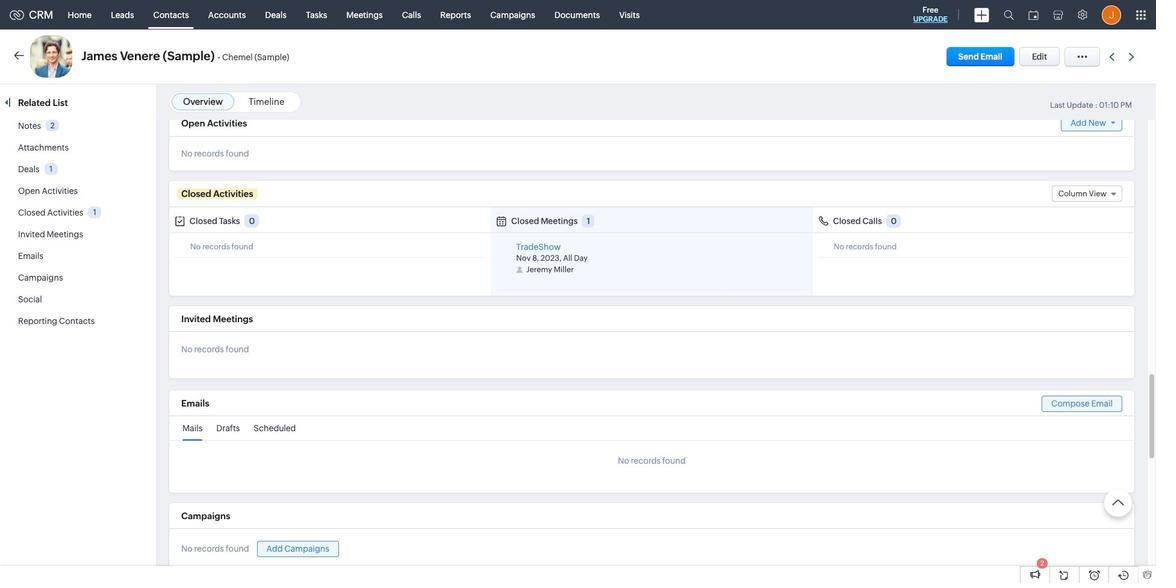 Task type: vqa. For each thing, say whether or not it's contained in the screenshot.
the Profile ELEMENT
yes



Task type: locate. For each thing, give the bounding box(es) containing it.
previous record image
[[1109, 53, 1115, 61]]

profile image
[[1102, 5, 1122, 24]]

next record image
[[1129, 53, 1137, 61]]

None field
[[1052, 186, 1123, 202]]

profile element
[[1095, 0, 1129, 29]]

logo image
[[10, 10, 24, 20]]



Task type: describe. For each thing, give the bounding box(es) containing it.
create menu image
[[975, 8, 990, 22]]

search image
[[1004, 10, 1014, 20]]

create menu element
[[967, 0, 997, 29]]

search element
[[997, 0, 1022, 30]]

calendar image
[[1029, 10, 1039, 20]]



